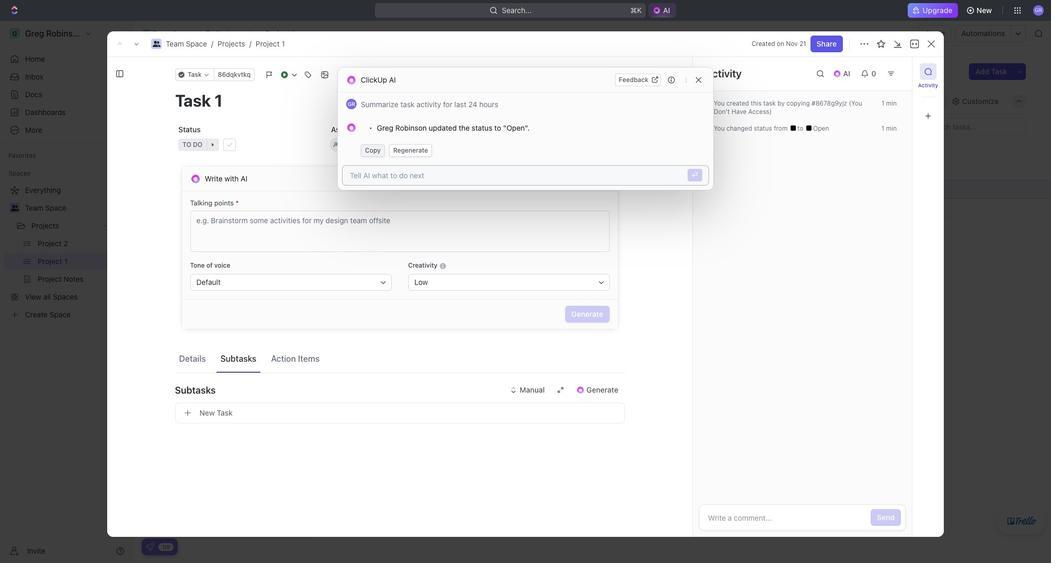 Task type: locate. For each thing, give the bounding box(es) containing it.
2 vertical spatial space
[[45, 203, 66, 212]]

0 vertical spatial hide
[[927, 96, 943, 105]]

0 horizontal spatial add
[[188, 239, 201, 248]]

talking points *
[[190, 199, 239, 207]]

0 horizontal spatial task
[[400, 100, 415, 109]]

new task
[[200, 408, 233, 417]]

activity inside task sidebar content section
[[706, 67, 742, 79]]

add up with
[[236, 151, 248, 158]]

1 vertical spatial new
[[200, 408, 215, 417]]

1 horizontal spatial activity
[[918, 82, 938, 88]]

new for new
[[977, 6, 992, 15]]

activity up created
[[706, 67, 742, 79]]

ai
[[389, 75, 396, 84], [241, 174, 247, 183]]

min right (you
[[886, 99, 897, 107]]

1
[[292, 29, 296, 38], [282, 39, 285, 48], [209, 62, 216, 79], [882, 99, 885, 107], [882, 124, 885, 132], [206, 185, 209, 194]]

subtasks inside button
[[221, 354, 256, 363]]

‎task 1
[[188, 185, 209, 194]]

tree
[[4, 182, 129, 323]]

1 vertical spatial team space
[[25, 203, 66, 212]]

1 vertical spatial project 1
[[158, 62, 219, 79]]

search...
[[502, 6, 532, 15]]

1 ‎task from the top
[[188, 185, 204, 194]]

add task up with
[[236, 151, 263, 158]]

1 horizontal spatial add task
[[236, 151, 263, 158]]

0 horizontal spatial project 1
[[158, 62, 219, 79]]

2 ‎task from the top
[[188, 203, 204, 212]]

team space
[[153, 29, 194, 38], [25, 203, 66, 212]]

0 horizontal spatial user group image
[[11, 205, 19, 211]]

1 horizontal spatial task
[[764, 99, 776, 107]]

status
[[472, 123, 492, 132], [754, 124, 772, 132]]

inbox
[[25, 72, 43, 81]]

1 min right (you
[[882, 99, 897, 107]]

0 vertical spatial new
[[977, 6, 992, 15]]

3
[[203, 151, 207, 158], [206, 221, 210, 230]]

hide right search
[[927, 96, 943, 105]]

1 vertical spatial ‎task
[[188, 203, 204, 212]]

task right complete
[[217, 408, 233, 417]]

2
[[206, 203, 210, 212]]

new task button
[[175, 403, 625, 424]]

0 horizontal spatial hide
[[520, 122, 534, 130]]

2 vertical spatial projects
[[31, 221, 59, 230]]

subtasks left action
[[221, 354, 256, 363]]

you down don't
[[714, 124, 725, 132]]

close image
[[292, 400, 300, 407]]

1 you from the top
[[714, 99, 725, 107]]

task up ‎task 1 link
[[250, 151, 263, 158]]

0 horizontal spatial activity
[[706, 67, 742, 79]]

status
[[178, 125, 200, 134]]

1 vertical spatial hide
[[520, 122, 534, 130]]

0 vertical spatial min
[[886, 99, 897, 107]]

write
[[205, 174, 223, 183]]

‎task 2 link
[[185, 200, 339, 215]]

team space / projects / project 1
[[166, 39, 285, 48]]

add task down task 3
[[188, 239, 219, 248]]

0 horizontal spatial subtasks
[[175, 385, 216, 396]]

hide button
[[915, 94, 947, 109]]

hide right dates
[[520, 122, 534, 130]]

0 vertical spatial subtasks
[[221, 354, 256, 363]]

status right the
[[472, 123, 492, 132]]

task up customize
[[991, 67, 1007, 76]]

add task button down task 3
[[183, 238, 223, 251]]

subtasks for subtasks button
[[221, 354, 256, 363]]

1 vertical spatial add task
[[236, 151, 263, 158]]

1 min
[[882, 99, 897, 107], [882, 124, 897, 132]]

team space right user group icon
[[153, 29, 194, 38]]

share right 21
[[817, 39, 837, 48]]

0 vertical spatial ‎task
[[188, 185, 204, 194]]

assigned to
[[331, 125, 372, 134]]

1 vertical spatial share
[[817, 39, 837, 48]]

0 horizontal spatial new
[[200, 408, 215, 417]]

add task button up customize
[[969, 63, 1014, 80]]

project 1 link
[[252, 27, 298, 40], [256, 39, 285, 48]]

add up customize
[[976, 67, 990, 76]]

add task up customize
[[976, 67, 1007, 76]]

2 vertical spatial add task
[[188, 239, 219, 248]]

share button down upgrade link
[[919, 25, 952, 42]]

0 vertical spatial team space
[[153, 29, 194, 38]]

status down access)
[[754, 124, 772, 132]]

2 vertical spatial team
[[25, 203, 43, 212]]

1 horizontal spatial share
[[925, 29, 945, 38]]

details
[[179, 354, 206, 363]]

1 horizontal spatial hide
[[927, 96, 943, 105]]

⏎
[[692, 171, 698, 179]]

Edit task name text field
[[175, 90, 625, 110]]

‎task 1 link
[[185, 182, 339, 197]]

tree inside sidebar navigation
[[4, 182, 129, 323]]

1 horizontal spatial status
[[754, 124, 772, 132]]

space inside sidebar navigation
[[45, 203, 66, 212]]

1 vertical spatial min
[[886, 124, 897, 132]]

0 vertical spatial 1 min
[[882, 99, 897, 107]]

share down upgrade link
[[925, 29, 945, 38]]

min down search button
[[886, 124, 897, 132]]

task
[[764, 99, 776, 107], [400, 100, 415, 109]]

to left the greg
[[365, 125, 372, 134]]

upgrade
[[923, 6, 953, 15]]

automations button
[[956, 26, 1010, 41]]

*
[[236, 199, 239, 207]]

sidebar navigation
[[0, 21, 133, 563]]

activity up hide dropdown button
[[918, 82, 938, 88]]

clickup ai
[[361, 75, 396, 84]]

getting started
[[150, 397, 223, 410]]

1 horizontal spatial subtasks
[[221, 354, 256, 363]]

of
[[206, 262, 213, 269]]

‎task for ‎task 1
[[188, 185, 204, 194]]

generate
[[571, 310, 603, 319], [587, 385, 618, 394]]

send
[[877, 513, 895, 522]]

tree containing team space
[[4, 182, 129, 323]]

ai right 'clickup'
[[389, 75, 396, 84]]

hide inside button
[[520, 122, 534, 130]]

3 down 2 at the left top of the page
[[206, 221, 210, 230]]

action items button
[[267, 349, 324, 368]]

subtasks button
[[175, 378, 625, 403]]

task
[[991, 67, 1007, 76], [250, 151, 263, 158], [188, 221, 204, 230], [203, 239, 219, 248], [217, 408, 233, 417]]

2 you from the top
[[714, 124, 725, 132]]

feedback button
[[615, 73, 661, 86]]

1 vertical spatial ai
[[241, 174, 247, 183]]

0 vertical spatial you
[[714, 99, 725, 107]]

1 vertical spatial you
[[714, 124, 725, 132]]

‎task up talking
[[188, 185, 204, 194]]

team space down spaces
[[25, 203, 66, 212]]

1 vertical spatial subtasks
[[175, 385, 216, 396]]

to left do
[[171, 151, 180, 158]]

subtasks for subtasks dropdown button at the bottom of page
[[175, 385, 216, 396]]

1 min down search button
[[882, 124, 897, 132]]

team space inside sidebar navigation
[[25, 203, 66, 212]]

0 horizontal spatial team space
[[25, 203, 66, 212]]

#8678g9yjz
[[812, 99, 847, 107]]

0 horizontal spatial share button
[[810, 36, 843, 52]]

2 min from the top
[[886, 124, 897, 132]]

0 vertical spatial activity
[[706, 67, 742, 79]]

subtasks
[[221, 354, 256, 363], [175, 385, 216, 396]]

1 horizontal spatial new
[[977, 6, 992, 15]]

1 vertical spatial 1 min
[[882, 124, 897, 132]]

to left open
[[798, 124, 805, 132]]

1 horizontal spatial user group image
[[152, 41, 160, 47]]

projects inside sidebar navigation
[[31, 221, 59, 230]]

86dqkvtkq
[[218, 71, 250, 78]]

list
[[212, 96, 224, 105]]

task left 'by'
[[764, 99, 776, 107]]

this
[[751, 99, 762, 107]]

1 1 min from the top
[[882, 99, 897, 107]]

created this task by copying
[[725, 99, 812, 107]]

feedback
[[619, 76, 649, 83]]

1 vertical spatial activity
[[918, 82, 938, 88]]

task 3 link
[[185, 218, 339, 234]]

task 3
[[188, 221, 210, 230]]

user group image inside tree
[[11, 205, 19, 211]]

"open".
[[503, 123, 530, 132]]

min
[[886, 99, 897, 107], [886, 124, 897, 132]]

e.g. Brainstorm some activities for my design team offsite text field
[[190, 211, 610, 252]]

subtasks up getting started
[[175, 385, 216, 396]]

‎task left 2 at the left top of the page
[[188, 203, 204, 212]]

1 vertical spatial user group image
[[11, 205, 19, 211]]

changed
[[727, 124, 752, 132]]

(you
[[849, 99, 862, 107]]

new right complete
[[200, 408, 215, 417]]

2 horizontal spatial add
[[976, 67, 990, 76]]

Tell AI what to do next text field
[[350, 170, 680, 181]]

team
[[153, 29, 171, 38], [166, 39, 184, 48], [25, 203, 43, 212]]

add
[[976, 67, 990, 76], [236, 151, 248, 158], [188, 239, 201, 248]]

share button
[[919, 25, 952, 42], [810, 36, 843, 52]]

add task
[[976, 67, 1007, 76], [236, 151, 263, 158], [188, 239, 219, 248]]

user group image
[[152, 41, 160, 47], [11, 205, 19, 211]]

to left ""open"."
[[494, 123, 501, 132]]

inbox link
[[4, 69, 129, 85]]

you
[[714, 99, 725, 107], [714, 124, 725, 132]]

add down task 3
[[188, 239, 201, 248]]

points
[[214, 199, 234, 207]]

list link
[[210, 94, 224, 109]]

1 horizontal spatial ai
[[389, 75, 396, 84]]

task sidebar content section
[[692, 57, 912, 537]]

team inside tree
[[25, 203, 43, 212]]

2 1 min from the top
[[882, 124, 897, 132]]

1 horizontal spatial project 1
[[266, 29, 296, 38]]

home link
[[4, 51, 129, 67]]

subtasks inside dropdown button
[[175, 385, 216, 396]]

onboarding checklist button image
[[146, 543, 154, 551]]

0 vertical spatial projects
[[216, 29, 244, 38]]

add task button up with
[[223, 149, 268, 161]]

ai right with
[[241, 174, 247, 183]]

creativity
[[408, 262, 439, 269]]

3 right do
[[203, 151, 207, 158]]

new up automations in the top of the page
[[977, 6, 992, 15]]

task inside button
[[217, 408, 233, 417]]

task left activity
[[400, 100, 415, 109]]

1 min from the top
[[886, 99, 897, 107]]

0 vertical spatial ai
[[389, 75, 396, 84]]

customize button
[[949, 94, 1002, 109]]

1 horizontal spatial add
[[236, 151, 248, 158]]

projects
[[216, 29, 244, 38], [218, 39, 245, 48], [31, 221, 59, 230]]

0 vertical spatial share
[[925, 29, 945, 38]]

activity
[[706, 67, 742, 79], [918, 82, 938, 88]]

you up don't
[[714, 99, 725, 107]]

2 vertical spatial add task button
[[183, 238, 223, 251]]

talking
[[190, 199, 212, 207]]

hide
[[927, 96, 943, 105], [520, 122, 534, 130]]

0 vertical spatial add task
[[976, 67, 1007, 76]]

team space link
[[140, 27, 197, 40], [166, 39, 207, 48], [25, 200, 127, 217]]

0 vertical spatial project
[[266, 29, 290, 38]]

share button right 21
[[810, 36, 843, 52]]

to do
[[171, 151, 191, 158]]

add task button
[[969, 63, 1014, 80], [223, 149, 268, 161], [183, 238, 223, 251]]

onboarding checklist button element
[[146, 543, 154, 551]]

#8678g9yjz (you don't have access)
[[714, 99, 862, 116]]



Task type: vqa. For each thing, say whether or not it's contained in the screenshot.
prep
no



Task type: describe. For each thing, give the bounding box(es) containing it.
assignees
[[413, 122, 444, 130]]

1 vertical spatial projects
[[218, 39, 245, 48]]

robinson
[[395, 123, 427, 132]]

search button
[[872, 94, 913, 109]]

0 vertical spatial add task button
[[969, 63, 1014, 80]]

1 vertical spatial add
[[236, 151, 248, 158]]

Search tasks... text field
[[921, 119, 1026, 134]]

gantt
[[294, 96, 314, 105]]

subtasks button
[[216, 349, 261, 368]]

action
[[271, 354, 296, 363]]

regenerate
[[393, 146, 428, 154]]

send button
[[871, 509, 901, 526]]

dates
[[484, 125, 504, 134]]

2 vertical spatial add
[[188, 239, 201, 248]]

min for changed status from
[[886, 124, 897, 132]]

21
[[800, 40, 806, 48]]

user group image
[[143, 31, 150, 36]]

gantt link
[[292, 94, 314, 109]]

voice
[[214, 262, 230, 269]]

0 horizontal spatial share
[[817, 39, 837, 48]]

1 min for changed status from
[[882, 124, 897, 132]]

1 vertical spatial space
[[186, 39, 207, 48]]

customize
[[962, 96, 999, 105]]

docs
[[25, 90, 42, 99]]

projects link inside tree
[[31, 218, 99, 234]]

started
[[188, 397, 223, 410]]

automations
[[962, 29, 1005, 38]]

1 min for created this task by copying
[[882, 99, 897, 107]]

greg robinson updated the status to "open".
[[377, 123, 530, 132]]

access)
[[748, 108, 772, 116]]

0 vertical spatial add
[[976, 67, 990, 76]]

1 vertical spatial 3
[[206, 221, 210, 230]]

⏎ button
[[688, 169, 702, 181]]

min for created this task by copying
[[886, 99, 897, 107]]

board link
[[170, 94, 193, 109]]

don't
[[714, 108, 730, 116]]

task down the ‎task 2
[[188, 221, 204, 230]]

summarize
[[361, 100, 399, 109]]

assigned
[[331, 125, 363, 134]]

docs link
[[4, 86, 129, 103]]

status inside task sidebar content section
[[754, 124, 772, 132]]

upgrade link
[[908, 3, 958, 18]]

task inside section
[[764, 99, 776, 107]]

spaces
[[8, 169, 31, 177]]

from
[[774, 124, 788, 132]]

task sidebar navigation tab list
[[917, 63, 940, 124]]

‎task for ‎task 2
[[188, 203, 204, 212]]

activity inside "task sidebar navigation" tab list
[[918, 82, 938, 88]]

favorites
[[8, 152, 36, 160]]

task down task 3
[[203, 239, 219, 248]]

0 vertical spatial user group image
[[152, 41, 160, 47]]

invite
[[27, 546, 45, 555]]

2 vertical spatial project
[[158, 62, 205, 79]]

1 vertical spatial add task button
[[223, 149, 268, 161]]

items
[[298, 354, 320, 363]]

table
[[333, 96, 351, 105]]

1 vertical spatial generate
[[587, 385, 618, 394]]

table link
[[331, 94, 351, 109]]

last
[[454, 100, 466, 109]]

by
[[778, 99, 785, 107]]

86dqkvtkq button
[[213, 69, 255, 81]]

tone of voice
[[190, 262, 230, 269]]

to inside task sidebar content section
[[798, 124, 805, 132]]

nov
[[786, 40, 798, 48]]

0 vertical spatial team
[[153, 29, 171, 38]]

0 vertical spatial project 1
[[266, 29, 296, 38]]

board
[[172, 96, 193, 105]]

favorites button
[[4, 150, 40, 162]]

greg
[[377, 123, 393, 132]]

created
[[752, 40, 775, 48]]

dashboards link
[[4, 104, 129, 121]]

1 vertical spatial team
[[166, 39, 184, 48]]

1 vertical spatial project
[[256, 39, 280, 48]]

you for changed status from
[[714, 124, 725, 132]]

details button
[[175, 349, 210, 368]]

1/5
[[162, 544, 170, 550]]

‎task 2
[[188, 203, 210, 212]]

with
[[225, 174, 239, 183]]

2 horizontal spatial add task
[[976, 67, 1007, 76]]

created on nov 21
[[752, 40, 806, 48]]

summarize task activity for last 24 hours
[[361, 100, 498, 109]]

copying
[[787, 99, 810, 107]]

complete
[[166, 416, 194, 424]]

0 vertical spatial space
[[173, 29, 194, 38]]

hide inside dropdown button
[[927, 96, 943, 105]]

home
[[25, 54, 45, 63]]

on
[[777, 40, 784, 48]]

1 horizontal spatial share button
[[919, 25, 952, 42]]

0 horizontal spatial ai
[[241, 174, 247, 183]]

gr
[[348, 101, 355, 107]]

updated
[[429, 123, 457, 132]]

tone
[[190, 262, 205, 269]]

activity
[[417, 100, 441, 109]]

copy button
[[361, 144, 385, 157]]

hours
[[479, 100, 498, 109]]

new button
[[962, 2, 998, 19]]

you for created this task by copying
[[714, 99, 725, 107]]

0 vertical spatial generate
[[571, 310, 603, 319]]

0 vertical spatial generate button
[[565, 306, 610, 323]]

have
[[732, 108, 747, 116]]

0 horizontal spatial status
[[472, 123, 492, 132]]

hide button
[[516, 120, 538, 133]]

0 horizontal spatial add task
[[188, 239, 219, 248]]

1 vertical spatial generate button
[[570, 382, 625, 399]]

open
[[812, 124, 829, 132]]

0 vertical spatial 3
[[203, 151, 207, 158]]

⌘k
[[630, 6, 642, 15]]

write with ai
[[205, 174, 247, 183]]

24
[[468, 100, 477, 109]]

new for new task
[[200, 408, 215, 417]]

for
[[443, 100, 452, 109]]

assignees button
[[400, 120, 449, 133]]

1 horizontal spatial team space
[[153, 29, 194, 38]]

do
[[181, 151, 191, 158]]



